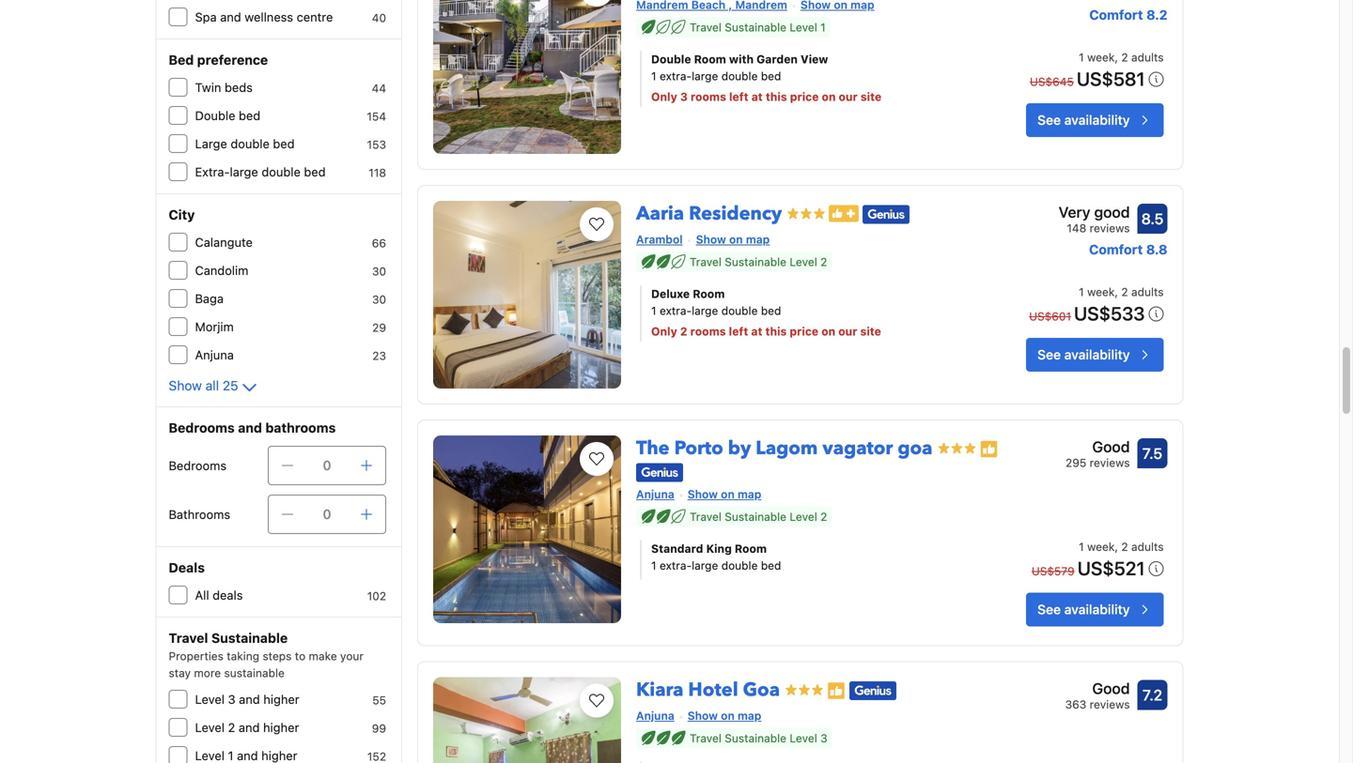 Task type: describe. For each thing, give the bounding box(es) containing it.
show on map for porto
[[688, 488, 761, 501]]

this property is part of our preferred plus programme. it is committed to providing outstanding service and excellent value. it will pay us a higher commission if you make a booking. image
[[829, 206, 859, 222]]

1 inside double room with garden view 1 extra-large double bed only 3 rooms left at this price on our site
[[651, 70, 656, 83]]

availability for aaria residency
[[1064, 347, 1130, 363]]

standard king room 1 extra-large double bed
[[651, 543, 781, 573]]

spa
[[195, 10, 217, 24]]

travel sustainable level 2 for residency
[[690, 256, 827, 269]]

1 week , 2 adults for the porto by lagom vagator goa
[[1079, 541, 1164, 554]]

baga
[[195, 292, 224, 306]]

standard king room link
[[651, 541, 969, 558]]

wellness
[[245, 10, 293, 24]]

sustainable inside travel sustainable properties taking steps to make your stay more sustainable
[[211, 631, 288, 646]]

arambol
[[636, 233, 683, 246]]

sustainable for porto
[[725, 511, 786, 524]]

see for aaria residency
[[1037, 347, 1061, 363]]

us$579
[[1032, 565, 1075, 578]]

8.5
[[1141, 210, 1164, 228]]

by
[[728, 436, 751, 462]]

bed preference
[[169, 52, 268, 68]]

double for double room with garden view 1 extra-large double bed only 3 rooms left at this price on our site
[[651, 53, 691, 66]]

see for the porto by lagom vagator goa
[[1037, 602, 1061, 618]]

higher for level 3 and higher
[[263, 693, 299, 707]]

to
[[295, 650, 306, 663]]

preference
[[197, 52, 268, 68]]

aaria residency
[[636, 201, 782, 227]]

295
[[1065, 457, 1086, 470]]

your
[[340, 650, 364, 663]]

3 inside double room with garden view 1 extra-large double bed only 3 rooms left at this price on our site
[[680, 90, 688, 103]]

site inside deluxe room 1 extra-large double bed only 2 rooms left at this price on our site
[[860, 325, 881, 338]]

week for aaria residency
[[1087, 286, 1115, 299]]

this property is part of our preferred partner programme. it is committed to providing commendable service and good value. it will pay us a higher commission if you make a booking. image for the porto by lagom vagator goa
[[980, 440, 998, 459]]

map for residency
[[746, 233, 770, 246]]

1 1 week , 2 adults from the top
[[1079, 51, 1164, 64]]

adults for the porto by lagom vagator goa
[[1131, 541, 1164, 554]]

properties
[[169, 650, 224, 663]]

at inside deluxe room 1 extra-large double bed only 2 rooms left at this price on our site
[[751, 325, 762, 338]]

all deals
[[195, 589, 243, 603]]

55
[[372, 694, 386, 708]]

on for porto
[[721, 488, 735, 501]]

morjim
[[195, 320, 234, 334]]

reviews for kiara hotel goa
[[1090, 699, 1130, 712]]

8.8
[[1146, 242, 1167, 258]]

this inside deluxe room 1 extra-large double bed only 2 rooms left at this price on our site
[[765, 325, 787, 338]]

travel sustainable level 2 for porto
[[690, 511, 827, 524]]

2 vertical spatial 3
[[820, 732, 827, 746]]

118
[[369, 166, 386, 179]]

scored 7.2 element
[[1137, 681, 1167, 711]]

anjuna for kiara hotel goa
[[636, 710, 674, 723]]

travel sustainable properties taking steps to make your stay more sustainable
[[169, 631, 364, 680]]

deals
[[169, 560, 205, 576]]

left inside deluxe room 1 extra-large double bed only 2 rooms left at this price on our site
[[729, 325, 748, 338]]

this property is part of our preferred partner programme. it is committed to providing commendable service and good value. it will pay us a higher commission if you make a booking. image for kiara hotel goa
[[827, 682, 846, 701]]

bathrooms
[[169, 508, 230, 522]]

extra-
[[195, 165, 230, 179]]

good for kiara hotel goa
[[1092, 680, 1130, 698]]

on inside double room with garden view 1 extra-large double bed only 3 rooms left at this price on our site
[[822, 90, 836, 103]]

centre
[[297, 10, 333, 24]]

bedrooms for bedrooms
[[169, 459, 227, 473]]

double inside double room with garden view 1 extra-large double bed only 3 rooms left at this price on our site
[[721, 70, 758, 83]]

more
[[194, 667, 221, 680]]

double room with garden view link
[[651, 51, 969, 68]]

deals
[[213, 589, 243, 603]]

room inside standard king room 1 extra-large double bed
[[735, 543, 767, 556]]

148
[[1067, 222, 1086, 235]]

candolim
[[195, 264, 248, 278]]

extra- inside deluxe room 1 extra-large double bed only 2 rooms left at this price on our site
[[660, 305, 692, 318]]

8.2
[[1146, 7, 1167, 23]]

bed up "large double bed"
[[239, 109, 260, 123]]

map for hotel
[[738, 710, 761, 723]]

price inside deluxe room 1 extra-large double bed only 2 rooms left at this price on our site
[[790, 325, 818, 338]]

steps
[[263, 650, 292, 663]]

very good element
[[1059, 201, 1130, 224]]

double inside deluxe room 1 extra-large double bed only 2 rooms left at this price on our site
[[721, 305, 758, 318]]

level 3 and higher
[[195, 693, 299, 707]]

2 up us$581
[[1121, 51, 1128, 64]]

twin beds
[[195, 80, 253, 94]]

lagom
[[756, 436, 818, 462]]

only inside double room with garden view 1 extra-large double bed only 3 rooms left at this price on our site
[[651, 90, 677, 103]]

this property is part of our preferred plus programme. it is committed to providing outstanding service and excellent value. it will pay us a higher commission if you make a booking. image
[[829, 206, 859, 222]]

and right spa
[[220, 10, 241, 24]]

travel up double room with garden view 1 extra-large double bed only 3 rooms left at this price on our site
[[690, 21, 722, 34]]

twin
[[195, 80, 221, 94]]

large double bed
[[195, 137, 295, 151]]

rooms inside deluxe room 1 extra-large double bed only 2 rooms left at this price on our site
[[690, 325, 726, 338]]

bed up extra-large double bed
[[273, 137, 295, 151]]

and for 3
[[239, 693, 260, 707]]

travel sustainable level 3
[[690, 732, 827, 746]]

102
[[367, 590, 386, 603]]

deluxe room 1 extra-large double bed only 2 rooms left at this price on our site
[[651, 288, 881, 338]]

66
[[372, 237, 386, 250]]

1 inside deluxe room 1 extra-large double bed only 2 rooms left at this price on our site
[[651, 305, 656, 318]]

room for us$533
[[693, 288, 725, 301]]

us$533
[[1074, 303, 1145, 325]]

view
[[801, 53, 828, 66]]

40
[[372, 11, 386, 24]]

double bed
[[195, 109, 260, 123]]

comfort 8.2
[[1089, 7, 1167, 23]]

goa
[[898, 436, 933, 462]]

calangute
[[195, 235, 253, 249]]

beds
[[225, 80, 253, 94]]

all
[[205, 378, 219, 394]]

comfort 8.8
[[1089, 242, 1167, 258]]

2 up us$533
[[1121, 286, 1128, 299]]

kiara hotel goa link
[[636, 670, 780, 704]]

, for aaria residency
[[1115, 286, 1118, 299]]

very good 148 reviews
[[1059, 204, 1130, 235]]

show for the
[[688, 488, 718, 501]]

goa
[[743, 678, 780, 704]]

1 vertical spatial 3
[[228, 693, 236, 707]]

stay
[[169, 667, 191, 680]]

bed inside double room with garden view 1 extra-large double bed only 3 rooms left at this price on our site
[[761, 70, 781, 83]]

double down "large double bed"
[[262, 165, 301, 179]]

room for us$581
[[694, 53, 726, 66]]

spa and wellness centre
[[195, 10, 333, 24]]

good element for the porto by lagom vagator goa
[[1065, 436, 1130, 459]]

double inside standard king room 1 extra-large double bed
[[721, 559, 758, 573]]

good 295 reviews
[[1065, 438, 1130, 470]]

kiara
[[636, 678, 684, 704]]

and down 25
[[238, 420, 262, 436]]

level 2 and higher
[[195, 721, 299, 735]]

residency
[[689, 201, 782, 227]]

kiara hotel goa
[[636, 678, 780, 704]]

1 see availability link from the top
[[1026, 103, 1164, 137]]

sustainable for residency
[[725, 256, 786, 269]]

make
[[309, 650, 337, 663]]

large
[[195, 137, 227, 151]]

extra-large double bed
[[195, 165, 326, 179]]

travel inside travel sustainable properties taking steps to make your stay more sustainable
[[169, 631, 208, 646]]

show on map for residency
[[696, 233, 770, 246]]

7.5
[[1142, 445, 1162, 463]]

higher for level 2 and higher
[[263, 721, 299, 735]]

sustainable for hotel
[[725, 732, 786, 746]]

this property is part of our preferred partner programme. it is committed to providing commendable service and good value. it will pay us a higher commission if you make a booking. image
[[980, 440, 998, 459]]

deluxe
[[651, 288, 690, 301]]

large inside standard king room 1 extra-large double bed
[[692, 559, 718, 573]]

level 1 and higher
[[195, 749, 297, 763]]

show all 25 button
[[169, 377, 261, 399]]

us$601
[[1029, 310, 1071, 323]]

us$581
[[1077, 68, 1145, 90]]

aaria residency link
[[636, 194, 782, 227]]

bed inside deluxe room 1 extra-large double bed only 2 rooms left at this price on our site
[[761, 305, 781, 318]]



Task type: locate. For each thing, give the bounding box(es) containing it.
on inside deluxe room 1 extra-large double bed only 2 rooms left at this price on our site
[[821, 325, 835, 338]]

2 vertical spatial availability
[[1064, 602, 1130, 618]]

1 vertical spatial bedrooms
[[169, 459, 227, 473]]

vagator
[[823, 436, 893, 462]]

large inside double room with garden view 1 extra-large double bed only 3 rooms left at this price on our site
[[692, 70, 718, 83]]

good
[[1092, 438, 1130, 456], [1092, 680, 1130, 698]]

30 up 29
[[372, 293, 386, 306]]

bedrooms and bathrooms
[[169, 420, 336, 436]]

see down us$579
[[1037, 602, 1061, 618]]

1 vertical spatial good
[[1092, 680, 1130, 698]]

price down double room with garden view link at the top of page
[[790, 90, 819, 103]]

see availability down us$581
[[1037, 112, 1130, 128]]

0 for bedrooms
[[323, 458, 331, 474]]

site inside double room with garden view 1 extra-large double bed only 3 rooms left at this price on our site
[[861, 90, 882, 103]]

2 comfort from the top
[[1089, 242, 1143, 258]]

good for the porto by lagom vagator goa
[[1092, 438, 1130, 456]]

extra- inside double room with garden view 1 extra-large double bed only 3 rooms left at this price on our site
[[660, 70, 692, 83]]

1 vertical spatial map
[[738, 488, 761, 501]]

show left all
[[169, 378, 202, 394]]

2 vertical spatial week
[[1087, 541, 1115, 554]]

our inside double room with garden view 1 extra-large double bed only 3 rooms left at this price on our site
[[839, 90, 858, 103]]

adults up us$581
[[1131, 51, 1164, 64]]

price
[[790, 90, 819, 103], [790, 325, 818, 338]]

1 vertical spatial 1 week , 2 adults
[[1079, 286, 1164, 299]]

1 availability from the top
[[1064, 112, 1130, 128]]

travel up properties
[[169, 631, 208, 646]]

2 vertical spatial see availability link
[[1026, 593, 1164, 627]]

1 vertical spatial adults
[[1131, 286, 1164, 299]]

0 vertical spatial availability
[[1064, 112, 1130, 128]]

travel up deluxe
[[690, 256, 722, 269]]

room inside deluxe room 1 extra-large double bed only 2 rooms left at this price on our site
[[693, 288, 725, 301]]

garden
[[757, 53, 798, 66]]

0 vertical spatial bedrooms
[[169, 420, 235, 436]]

2 price from the top
[[790, 325, 818, 338]]

reviews inside good 295 reviews
[[1090, 457, 1130, 470]]

see availability for the porto by lagom vagator goa
[[1037, 602, 1130, 618]]

0 for bathrooms
[[323, 507, 331, 522]]

0 vertical spatial our
[[839, 90, 858, 103]]

3
[[680, 90, 688, 103], [228, 693, 236, 707], [820, 732, 827, 746]]

deluxe room link
[[651, 286, 969, 303]]

1 vertical spatial anjuna
[[636, 488, 674, 501]]

25
[[223, 378, 238, 394]]

44
[[372, 82, 386, 95]]

1 0 from the top
[[323, 458, 331, 474]]

the porto by lagom vagator goa link
[[636, 429, 933, 462]]

comfort for comfort 8.2
[[1089, 7, 1143, 23]]

reviews right 295
[[1090, 457, 1130, 470]]

show on map down residency
[[696, 233, 770, 246]]

2 vertical spatial extra-
[[660, 559, 692, 573]]

2 up deluxe room link
[[820, 256, 827, 269]]

on down "hotel" at the right bottom
[[721, 710, 735, 723]]

room inside double room with garden view 1 extra-large double bed only 3 rooms left at this price on our site
[[694, 53, 726, 66]]

2 our from the top
[[838, 325, 857, 338]]

show inside the show all 25 dropdown button
[[169, 378, 202, 394]]

1 vertical spatial show on map
[[688, 488, 761, 501]]

3 see availability from the top
[[1037, 602, 1130, 618]]

sustainable up with
[[725, 21, 786, 34]]

1 adults from the top
[[1131, 51, 1164, 64]]

aaria residency image
[[433, 201, 621, 389]]

1 vertical spatial this
[[765, 325, 787, 338]]

rooms
[[691, 90, 726, 103], [690, 325, 726, 338]]

0 vertical spatial price
[[790, 90, 819, 103]]

week up us$533
[[1087, 286, 1115, 299]]

anjuna down kiara
[[636, 710, 674, 723]]

0 horizontal spatial 3
[[228, 693, 236, 707]]

double for double bed
[[195, 109, 235, 123]]

see availability link for aaria residency
[[1026, 338, 1164, 372]]

sustainable
[[725, 21, 786, 34], [725, 256, 786, 269], [725, 511, 786, 524], [211, 631, 288, 646], [725, 732, 786, 746]]

2 vertical spatial 1 week , 2 adults
[[1079, 541, 1164, 554]]

anjuna for the porto by lagom vagator goa
[[636, 488, 674, 501]]

at inside double room with garden view 1 extra-large double bed only 3 rooms left at this price on our site
[[751, 90, 763, 103]]

1 vertical spatial availability
[[1064, 347, 1130, 363]]

left down with
[[729, 90, 749, 103]]

3 1 week , 2 adults from the top
[[1079, 541, 1164, 554]]

1 week , 2 adults
[[1079, 51, 1164, 64], [1079, 286, 1164, 299], [1079, 541, 1164, 554]]

1 vertical spatial higher
[[263, 721, 299, 735]]

and for 2
[[239, 721, 260, 735]]

and down level 2 and higher
[[237, 749, 258, 763]]

1 week , 2 adults up us$533
[[1079, 286, 1164, 299]]

only inside deluxe room 1 extra-large double bed only 2 rooms left at this price on our site
[[651, 325, 677, 338]]

reviews inside very good 148 reviews
[[1090, 222, 1130, 235]]

hotel
[[688, 678, 738, 704]]

2 30 from the top
[[372, 293, 386, 306]]

travel down kiara hotel goa
[[690, 732, 722, 746]]

1 see availability from the top
[[1037, 112, 1130, 128]]

153
[[367, 138, 386, 151]]

and down level 3 and higher
[[239, 721, 260, 735]]

double
[[721, 70, 758, 83], [231, 137, 270, 151], [262, 165, 301, 179], [721, 305, 758, 318], [721, 559, 758, 573]]

week for the porto by lagom vagator goa
[[1087, 541, 1115, 554]]

site down double room with garden view link at the top of page
[[861, 90, 882, 103]]

reviews down "good"
[[1090, 222, 1130, 235]]

2 vertical spatial show on map
[[688, 710, 761, 723]]

1 , from the top
[[1115, 51, 1118, 64]]

higher down level 3 and higher
[[263, 721, 299, 735]]

2 adults from the top
[[1131, 286, 1164, 299]]

1 vertical spatial rooms
[[690, 325, 726, 338]]

bed down 'garden'
[[761, 70, 781, 83]]

double up large
[[195, 109, 235, 123]]

higher down level 2 and higher
[[261, 749, 297, 763]]

1 vertical spatial 0
[[323, 507, 331, 522]]

0 vertical spatial only
[[651, 90, 677, 103]]

see availability link down us$521 on the right of page
[[1026, 593, 1164, 627]]

with
[[729, 53, 754, 66]]

1 at from the top
[[751, 90, 763, 103]]

2 bedrooms from the top
[[169, 459, 227, 473]]

travel for hotel
[[690, 732, 722, 746]]

travel sustainable level 2 up king
[[690, 511, 827, 524]]

2 travel sustainable level 2 from the top
[[690, 511, 827, 524]]

1 our from the top
[[839, 90, 858, 103]]

good inside good 295 reviews
[[1092, 438, 1130, 456]]

city
[[169, 207, 195, 223]]

1 inside standard king room 1 extra-large double bed
[[651, 559, 656, 573]]

only
[[651, 90, 677, 103], [651, 325, 677, 338]]

2 extra- from the top
[[660, 305, 692, 318]]

0 vertical spatial 0
[[323, 458, 331, 474]]

0 vertical spatial higher
[[263, 693, 299, 707]]

see availability down us$579
[[1037, 602, 1130, 618]]

1 horizontal spatial double
[[651, 53, 691, 66]]

1 vertical spatial extra-
[[660, 305, 692, 318]]

higher for level 1 and higher
[[261, 749, 297, 763]]

29
[[372, 321, 386, 334]]

sustainable up deluxe room 1 extra-large double bed only 2 rooms left at this price on our site
[[725, 256, 786, 269]]

1 vertical spatial good element
[[1065, 678, 1130, 700]]

and
[[220, 10, 241, 24], [238, 420, 262, 436], [239, 693, 260, 707], [239, 721, 260, 735], [237, 749, 258, 763]]

level
[[790, 21, 817, 34], [790, 256, 817, 269], [790, 511, 817, 524], [195, 693, 225, 707], [195, 721, 225, 735], [790, 732, 817, 746], [195, 749, 225, 763]]

0
[[323, 458, 331, 474], [323, 507, 331, 522]]

all
[[195, 589, 209, 603]]

0 vertical spatial travel sustainable level 2
[[690, 256, 827, 269]]

1 vertical spatial double
[[195, 109, 235, 123]]

1 bedrooms from the top
[[169, 420, 235, 436]]

bedrooms
[[169, 420, 235, 436], [169, 459, 227, 473]]

0 vertical spatial this
[[766, 90, 787, 103]]

1 price from the top
[[790, 90, 819, 103]]

1 reviews from the top
[[1090, 222, 1130, 235]]

3 , from the top
[[1115, 541, 1118, 554]]

see availability for aaria residency
[[1037, 347, 1130, 363]]

show on map down "hotel" at the right bottom
[[688, 710, 761, 723]]

on down by
[[721, 488, 735, 501]]

double
[[651, 53, 691, 66], [195, 109, 235, 123]]

aaria
[[636, 201, 684, 227]]

good element left 7.5
[[1065, 436, 1130, 459]]

1 vertical spatial left
[[729, 325, 748, 338]]

1 good element from the top
[[1065, 436, 1130, 459]]

show down kiara hotel goa
[[688, 710, 718, 723]]

0 vertical spatial week
[[1087, 51, 1115, 64]]

0 vertical spatial rooms
[[691, 90, 726, 103]]

double up extra-large double bed
[[231, 137, 270, 151]]

sustainable
[[224, 667, 285, 680]]

2 vertical spatial see
[[1037, 602, 1061, 618]]

bed down standard king room link
[[761, 559, 781, 573]]

2 only from the top
[[651, 325, 677, 338]]

2 up us$521 on the right of page
[[1121, 541, 1128, 554]]

good inside good 363 reviews
[[1092, 680, 1130, 698]]

oceans 7 ashwem image
[[433, 0, 621, 154]]

room right deluxe
[[693, 288, 725, 301]]

and for 1
[[237, 749, 258, 763]]

1 vertical spatial our
[[838, 325, 857, 338]]

availability down us$521 on the right of page
[[1064, 602, 1130, 618]]

good left 7.5
[[1092, 438, 1130, 456]]

comfort for comfort 8.8
[[1089, 242, 1143, 258]]

bed
[[169, 52, 194, 68]]

2 vertical spatial higher
[[261, 749, 297, 763]]

1 site from the top
[[861, 90, 882, 103]]

0 vertical spatial good
[[1092, 438, 1130, 456]]

double room with garden view 1 extra-large double bed only 3 rooms left at this price on our site
[[651, 53, 882, 103]]

1 left from the top
[[729, 90, 749, 103]]

1 rooms from the top
[[691, 90, 726, 103]]

2 vertical spatial see availability
[[1037, 602, 1130, 618]]

sustainable down "goa"
[[725, 732, 786, 746]]

1 vertical spatial at
[[751, 325, 762, 338]]

large inside deluxe room 1 extra-large double bed only 2 rooms left at this price on our site
[[692, 305, 718, 318]]

,
[[1115, 51, 1118, 64], [1115, 286, 1118, 299], [1115, 541, 1118, 554]]

363
[[1065, 699, 1086, 712]]

scored 7.5 element
[[1137, 439, 1167, 469]]

30 down 66 at the top of page
[[372, 265, 386, 278]]

3 see from the top
[[1037, 602, 1061, 618]]

show down porto
[[688, 488, 718, 501]]

0 vertical spatial extra-
[[660, 70, 692, 83]]

3 availability from the top
[[1064, 602, 1130, 618]]

3 see availability link from the top
[[1026, 593, 1164, 627]]

travel for porto
[[690, 511, 722, 524]]

1 vertical spatial see availability link
[[1026, 338, 1164, 372]]

0 vertical spatial see availability
[[1037, 112, 1130, 128]]

double down deluxe room link
[[721, 305, 758, 318]]

see availability link down us$533
[[1026, 338, 1164, 372]]

reviews right 363
[[1090, 699, 1130, 712]]

3 week from the top
[[1087, 541, 1115, 554]]

adults up us$521 on the right of page
[[1131, 541, 1164, 554]]

good left "7.2"
[[1092, 680, 1130, 698]]

2 , from the top
[[1115, 286, 1118, 299]]

map up "travel sustainable level 3"
[[738, 710, 761, 723]]

at down deluxe room link
[[751, 325, 762, 338]]

genius discounts available at this property. image
[[863, 206, 910, 224], [863, 206, 910, 224], [636, 464, 683, 482], [636, 464, 683, 482], [849, 682, 896, 701], [849, 682, 896, 701]]

1 vertical spatial week
[[1087, 286, 1115, 299]]

comfort left 8.2
[[1089, 7, 1143, 23]]

2 reviews from the top
[[1090, 457, 1130, 470]]

1 vertical spatial room
[[693, 288, 725, 301]]

2 this from the top
[[765, 325, 787, 338]]

reviews
[[1090, 222, 1130, 235], [1090, 457, 1130, 470], [1090, 699, 1130, 712]]

2 up standard king room link
[[820, 511, 827, 524]]

2 vertical spatial room
[[735, 543, 767, 556]]

1 vertical spatial reviews
[[1090, 457, 1130, 470]]

30 for baga
[[372, 293, 386, 306]]

2 good from the top
[[1092, 680, 1130, 698]]

2 see from the top
[[1037, 347, 1061, 363]]

double inside double room with garden view 1 extra-large double bed only 3 rooms left at this price on our site
[[651, 53, 691, 66]]

0 vertical spatial 3
[[680, 90, 688, 103]]

0 vertical spatial see availability link
[[1026, 103, 1164, 137]]

on down residency
[[729, 233, 743, 246]]

2 availability from the top
[[1064, 347, 1130, 363]]

1 this from the top
[[766, 90, 787, 103]]

king
[[706, 543, 732, 556]]

1 vertical spatial see availability
[[1037, 347, 1130, 363]]

on for residency
[[729, 233, 743, 246]]

show on map down by
[[688, 488, 761, 501]]

show on map for hotel
[[688, 710, 761, 723]]

3 adults from the top
[[1131, 541, 1164, 554]]

bedrooms for bedrooms and bathrooms
[[169, 420, 235, 436]]

this down 'garden'
[[766, 90, 787, 103]]

very
[[1059, 204, 1090, 221]]

anjuna
[[195, 348, 234, 362], [636, 488, 674, 501], [636, 710, 674, 723]]

1 week , 2 adults up us$581
[[1079, 51, 1164, 64]]

week up us$521 on the right of page
[[1087, 541, 1115, 554]]

2 site from the top
[[860, 325, 881, 338]]

us$645
[[1030, 75, 1074, 88]]

0 vertical spatial reviews
[[1090, 222, 1130, 235]]

7.2
[[1142, 687, 1162, 705]]

30 for candolim
[[372, 265, 386, 278]]

0 vertical spatial good element
[[1065, 436, 1130, 459]]

2 left from the top
[[729, 325, 748, 338]]

on for hotel
[[721, 710, 735, 723]]

2 inside deluxe room 1 extra-large double bed only 2 rooms left at this price on our site
[[680, 325, 687, 338]]

2 vertical spatial anjuna
[[636, 710, 674, 723]]

and down sustainable
[[239, 693, 260, 707]]

, up us$581
[[1115, 51, 1118, 64]]

show for kiara
[[688, 710, 718, 723]]

show down aaria residency
[[696, 233, 726, 246]]

2 rooms from the top
[[690, 325, 726, 338]]

good element for kiara hotel goa
[[1065, 678, 1130, 700]]

on down deluxe room link
[[821, 325, 835, 338]]

map down residency
[[746, 233, 770, 246]]

the porto by lagom vagator goa
[[636, 436, 933, 462]]

bathrooms
[[265, 420, 336, 436]]

map for porto
[[738, 488, 761, 501]]

1 horizontal spatial 3
[[680, 90, 688, 103]]

0 vertical spatial show on map
[[696, 233, 770, 246]]

on
[[822, 90, 836, 103], [729, 233, 743, 246], [821, 325, 835, 338], [721, 488, 735, 501], [721, 710, 735, 723]]

extra- inside standard king room 1 extra-large double bed
[[660, 559, 692, 573]]

see down us$645
[[1037, 112, 1061, 128]]

2 vertical spatial ,
[[1115, 541, 1118, 554]]

show for aaria
[[696, 233, 726, 246]]

, for the porto by lagom vagator goa
[[1115, 541, 1118, 554]]

price inside double room with garden view 1 extra-large double bed only 3 rooms left at this price on our site
[[790, 90, 819, 103]]

anjuna down morjim
[[195, 348, 234, 362]]

bed inside standard king room 1 extra-large double bed
[[761, 559, 781, 573]]

2 week from the top
[[1087, 286, 1115, 299]]

good
[[1094, 204, 1130, 221]]

large
[[692, 70, 718, 83], [230, 165, 258, 179], [692, 305, 718, 318], [692, 559, 718, 573]]

1 vertical spatial price
[[790, 325, 818, 338]]

1 good from the top
[[1092, 438, 1130, 456]]

2 good element from the top
[[1065, 678, 1130, 700]]

, up us$521 on the right of page
[[1115, 541, 1118, 554]]

left inside double room with garden view 1 extra-large double bed only 3 rooms left at this price on our site
[[729, 90, 749, 103]]

1 extra- from the top
[[660, 70, 692, 83]]

0 vertical spatial adults
[[1131, 51, 1164, 64]]

, up us$533
[[1115, 286, 1118, 299]]

2 see availability from the top
[[1037, 347, 1130, 363]]

room left with
[[694, 53, 726, 66]]

2 1 week , 2 adults from the top
[[1079, 286, 1164, 299]]

1 vertical spatial site
[[860, 325, 881, 338]]

at down with
[[751, 90, 763, 103]]

bedrooms down the show all 25 dropdown button
[[169, 420, 235, 436]]

higher
[[263, 693, 299, 707], [263, 721, 299, 735], [261, 749, 297, 763]]

on down view
[[822, 90, 836, 103]]

1 see from the top
[[1037, 112, 1061, 128]]

our inside deluxe room 1 extra-large double bed only 2 rooms left at this price on our site
[[838, 325, 857, 338]]

double left with
[[651, 53, 691, 66]]

reviews inside good 363 reviews
[[1090, 699, 1130, 712]]

154
[[367, 110, 386, 123]]

3 reviews from the top
[[1090, 699, 1130, 712]]

travel sustainable level 2 up deluxe room 1 extra-large double bed only 2 rooms left at this price on our site
[[690, 256, 827, 269]]

1 vertical spatial see
[[1037, 347, 1061, 363]]

availability for the porto by lagom vagator goa
[[1064, 602, 1130, 618]]

0 vertical spatial at
[[751, 90, 763, 103]]

travel for residency
[[690, 256, 722, 269]]

standard
[[651, 543, 703, 556]]

this property is part of our preferred partner programme. it is committed to providing commendable service and good value. it will pay us a higher commission if you make a booking. image
[[980, 440, 998, 459], [827, 682, 846, 701], [827, 682, 846, 701]]

3 extra- from the top
[[660, 559, 692, 573]]

travel
[[690, 21, 722, 34], [690, 256, 722, 269], [690, 511, 722, 524], [169, 631, 208, 646], [690, 732, 722, 746]]

2 vertical spatial reviews
[[1090, 699, 1130, 712]]

0 vertical spatial site
[[861, 90, 882, 103]]

0 vertical spatial anjuna
[[195, 348, 234, 362]]

room right king
[[735, 543, 767, 556]]

good element left "7.2"
[[1065, 678, 1130, 700]]

this inside double room with garden view 1 extra-large double bed only 3 rooms left at this price on our site
[[766, 90, 787, 103]]

0 vertical spatial 1 week , 2 adults
[[1079, 51, 1164, 64]]

good element
[[1065, 436, 1130, 459], [1065, 678, 1130, 700]]

our down deluxe room link
[[838, 325, 857, 338]]

see availability link down us$581
[[1026, 103, 1164, 137]]

comfort down very good 148 reviews
[[1089, 242, 1143, 258]]

2 down deluxe
[[680, 325, 687, 338]]

adults down '8.8'
[[1131, 286, 1164, 299]]

2 at from the top
[[751, 325, 762, 338]]

30
[[372, 265, 386, 278], [372, 293, 386, 306]]

0 vertical spatial left
[[729, 90, 749, 103]]

1 comfort from the top
[[1089, 7, 1143, 23]]

0 vertical spatial map
[[746, 233, 770, 246]]

2 vertical spatial map
[[738, 710, 761, 723]]

scored 8.5 element
[[1137, 204, 1167, 234]]

rooms inside double room with garden view 1 extra-large double bed only 3 rooms left at this price on our site
[[691, 90, 726, 103]]

availability down us$581
[[1064, 112, 1130, 128]]

1 vertical spatial only
[[651, 325, 677, 338]]

us$521
[[1077, 558, 1145, 580]]

2 see availability link from the top
[[1026, 338, 1164, 372]]

double down king
[[721, 559, 758, 573]]

see availability
[[1037, 112, 1130, 128], [1037, 347, 1130, 363], [1037, 602, 1130, 618]]

1 only from the top
[[651, 90, 677, 103]]

our down double room with garden view link at the top of page
[[839, 90, 858, 103]]

availability down us$533
[[1064, 347, 1130, 363]]

adults for aaria residency
[[1131, 286, 1164, 299]]

2 up level 1 and higher
[[228, 721, 235, 735]]

2 vertical spatial adults
[[1131, 541, 1164, 554]]

left down deluxe room link
[[729, 325, 748, 338]]

see availability link for the porto by lagom vagator goa
[[1026, 593, 1164, 627]]

the
[[636, 436, 670, 462]]

taking
[[227, 650, 259, 663]]

see down 'us$601'
[[1037, 347, 1061, 363]]

1 week , 2 adults for aaria residency
[[1079, 286, 1164, 299]]

reviews for the porto by lagom vagator goa
[[1090, 457, 1130, 470]]

1 week from the top
[[1087, 51, 1115, 64]]

site down deluxe room link
[[860, 325, 881, 338]]

travel sustainable level 1
[[690, 21, 826, 34]]

show all 25
[[169, 378, 238, 394]]

0 vertical spatial ,
[[1115, 51, 1118, 64]]

0 vertical spatial comfort
[[1089, 7, 1143, 23]]

0 vertical spatial double
[[651, 53, 691, 66]]

this
[[766, 90, 787, 103], [765, 325, 787, 338]]

porto
[[674, 436, 723, 462]]

travel up king
[[690, 511, 722, 524]]

price down deluxe room link
[[790, 325, 818, 338]]

1 vertical spatial 30
[[372, 293, 386, 306]]

1 vertical spatial comfort
[[1089, 242, 1143, 258]]

higher down sustainable
[[263, 693, 299, 707]]

0 vertical spatial see
[[1037, 112, 1061, 128]]

bed left the 118
[[304, 165, 326, 179]]

2 0 from the top
[[323, 507, 331, 522]]

this down deluxe room link
[[765, 325, 787, 338]]

1 vertical spatial travel sustainable level 2
[[690, 511, 827, 524]]

double down with
[[721, 70, 758, 83]]

the porto by lagom vagator goa image
[[433, 436, 621, 624]]

99
[[372, 723, 386, 736]]

1 30 from the top
[[372, 265, 386, 278]]

sustainable up taking
[[211, 631, 288, 646]]

0 horizontal spatial double
[[195, 109, 235, 123]]

1 vertical spatial ,
[[1115, 286, 1118, 299]]

map
[[746, 233, 770, 246], [738, 488, 761, 501], [738, 710, 761, 723]]

2 horizontal spatial 3
[[820, 732, 827, 746]]

0 vertical spatial 30
[[372, 265, 386, 278]]

0 vertical spatial room
[[694, 53, 726, 66]]

1 travel sustainable level 2 from the top
[[690, 256, 827, 269]]



Task type: vqa. For each thing, say whether or not it's contained in the screenshot.


